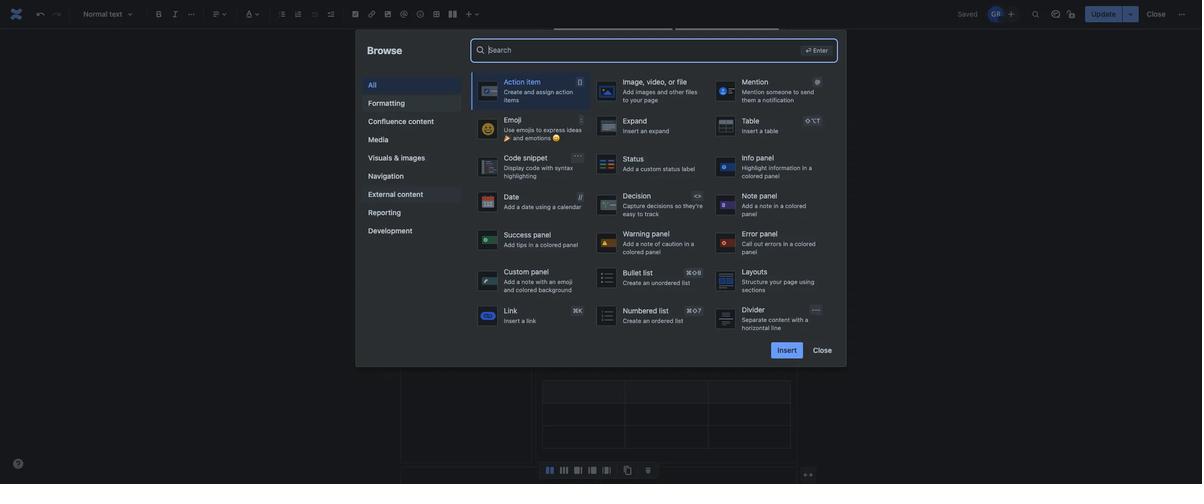 Task type: locate. For each thing, give the bounding box(es) containing it.
a inside the mention someone to send them a notification
[[758, 97, 762, 104]]

content for external content
[[398, 190, 423, 199]]

colored down warning
[[623, 249, 644, 255]]

your for layouts structure your page using sections
[[770, 278, 783, 285]]

a right them on the top right
[[758, 97, 762, 104]]

add left tips
[[504, 242, 515, 248]]

content up select
[[407, 276, 435, 285]]

1 horizontal spatial time.
[[553, 178, 573, 187]]

an inside the expand insert an expand
[[641, 128, 648, 134]]

content up line
[[769, 317, 791, 323]]

1 vertical spatial page
[[784, 278, 798, 285]]

1 horizontal spatial close
[[1148, 10, 1167, 18]]

more
[[429, 198, 448, 207]]

table
[[765, 128, 779, 134], [506, 178, 525, 187]]

type
[[419, 178, 438, 187]]

0 vertical spatial create
[[504, 89, 523, 95]]

confluence autosaves your content as you work—if you select
[[407, 262, 509, 299]]

an down bullet list
[[644, 280, 650, 286]]

any down unpublished
[[490, 331, 503, 340]]

at
[[527, 178, 535, 187], [481, 331, 488, 340]]

to down image,
[[623, 97, 629, 103]]

images
[[636, 88, 656, 95], [401, 154, 425, 162]]

or left file
[[669, 78, 676, 86]]

add down note
[[742, 202, 753, 209]]

error
[[742, 230, 758, 238]]

0 vertical spatial time.
[[553, 178, 573, 187]]

in right errors
[[784, 240, 789, 247]]

an up get
[[445, 317, 454, 326]]

[]
[[578, 79, 583, 85]]

insert down line
[[778, 346, 797, 355]]

you
[[448, 276, 461, 285], [494, 276, 507, 285], [407, 331, 421, 340]]

table down notification
[[765, 128, 779, 134]]

0 vertical spatial page
[[645, 97, 658, 103]]

with
[[542, 165, 554, 171], [536, 278, 548, 285], [792, 317, 804, 323]]

content down the navigation button
[[398, 190, 423, 199]]

video,
[[647, 78, 667, 86]]

colored down information
[[786, 202, 807, 209]]

1 vertical spatial close
[[814, 346, 833, 355]]

emoji
[[558, 278, 573, 285]]

note down custom
[[522, 278, 534, 285]]

1 horizontal spatial page
[[645, 97, 658, 103]]

mention
[[742, 78, 769, 86], [742, 89, 765, 95]]

panel right custom
[[531, 268, 549, 276]]

a down custom
[[517, 278, 520, 285]]

emoji
[[504, 116, 522, 124]]

in right information
[[803, 164, 808, 171]]

in inside error panel call out errors in a colored panel
[[784, 240, 789, 247]]

in the editor without publishing, you'll create a draft, or an unpublished page you can get back to at any time.
[[407, 290, 524, 340]]

1 vertical spatial mention
[[742, 89, 765, 95]]

0 horizontal spatial confluence
[[368, 117, 407, 126]]

1 vertical spatial using
[[800, 278, 815, 285]]

a left draft,
[[407, 317, 412, 326]]

track
[[645, 211, 659, 218]]

1 vertical spatial your
[[490, 262, 506, 271]]

confluence inside 'button'
[[368, 117, 407, 126]]

using right date
[[536, 204, 551, 210]]

time. down the syntax on the top left of the page
[[553, 178, 573, 187]]

to down unpublished
[[472, 331, 479, 340]]

0 horizontal spatial page
[[503, 317, 521, 326]]

2 vertical spatial your
[[770, 278, 783, 285]]

you right as
[[448, 276, 461, 285]]

syntax
[[555, 165, 573, 171]]

an down expand
[[641, 128, 648, 134]]

undo ⌘z image
[[34, 8, 47, 20]]

status
[[663, 166, 681, 172]]

background
[[539, 287, 572, 293]]

2 horizontal spatial page
[[784, 278, 798, 285]]

a inside in the editor without publishing, you'll create a draft, or an unpublished page you can get back to at any time.
[[407, 317, 412, 326]]

1 vertical spatial confluence
[[407, 262, 449, 271]]

@
[[815, 79, 821, 85]]

note for custom
[[522, 278, 534, 285]]

link image
[[366, 8, 378, 20]]

development button
[[362, 223, 462, 239]]

development
[[368, 227, 413, 235]]

0 horizontal spatial time.
[[505, 331, 523, 340]]

2 vertical spatial page
[[503, 317, 521, 326]]

publishing,
[[437, 303, 476, 313]]

mention image
[[398, 8, 410, 20]]

a down warning
[[636, 240, 639, 247]]

highlight
[[742, 164, 768, 171]]

and down the item
[[524, 89, 535, 95]]

1 horizontal spatial your
[[631, 97, 643, 103]]

other
[[670, 88, 685, 95]]

divider
[[742, 306, 765, 314]]

0 horizontal spatial your
[[490, 262, 506, 271]]

1 vertical spatial any
[[490, 331, 503, 340]]

images right &
[[401, 154, 425, 162]]

content down formatting button on the top left of page
[[409, 117, 434, 126]]

outdent ⇧tab image
[[309, 8, 321, 20]]

⏎
[[806, 47, 812, 54]]

1 horizontal spatial confluence
[[407, 262, 449, 271]]

about
[[450, 198, 471, 207]]

using inside layouts structure your page using sections
[[800, 278, 815, 285]]

insert for insert a link
[[504, 318, 520, 324]]

with inside separate content with a horizontal line
[[792, 317, 804, 323]]

italic ⌘i image
[[169, 8, 181, 20]]

express
[[544, 127, 566, 133]]

images down video,
[[636, 88, 656, 95]]

create for bullet
[[623, 280, 642, 286]]

navigation
[[368, 172, 404, 180]]

0 horizontal spatial or
[[435, 317, 443, 326]]

1 vertical spatial close button
[[808, 343, 839, 359]]

0 vertical spatial note
[[760, 202, 773, 209]]

insert down expand
[[623, 128, 639, 134]]

in right "caution"
[[685, 240, 690, 247]]

1 vertical spatial note
[[641, 240, 654, 247]]

content inside 'button'
[[409, 117, 434, 126]]

create
[[499, 303, 522, 313]]

panel up of
[[652, 230, 670, 238]]

confluence
[[368, 117, 407, 126], [407, 262, 449, 271]]

note inside "custom panel add a note with an emoji and colored background"
[[522, 278, 534, 285]]

right sidebar image
[[573, 465, 585, 477]]

content inside separate content with a horizontal line
[[769, 317, 791, 323]]

0 horizontal spatial close button
[[808, 343, 839, 359]]

search field
[[489, 41, 797, 59]]

a down the status in the top of the page
[[636, 166, 639, 172]]

0 vertical spatial confluence
[[368, 117, 407, 126]]

images inside visuals & images button
[[401, 154, 425, 162]]

1 vertical spatial or
[[435, 317, 443, 326]]

a down note
[[755, 202, 758, 209]]

expand insert an expand
[[623, 117, 670, 134]]

layouts image
[[447, 8, 459, 20]]

your inside image, video, or file add images and other files to your page
[[631, 97, 643, 103]]

time. down insert a link
[[505, 331, 523, 340]]

notification
[[763, 97, 795, 104]]

😄
[[553, 135, 561, 142]]

mention inside the mention someone to send them a notification
[[742, 89, 765, 95]]

and down video,
[[658, 88, 668, 95]]

a right add
[[499, 178, 504, 187]]

confluence inside confluence autosaves your content as you work—if you select
[[407, 262, 449, 271]]

note inside the warning panel add a note of caution in a colored panel
[[641, 240, 654, 247]]

an
[[641, 128, 648, 134], [549, 278, 556, 285], [644, 280, 650, 286], [445, 317, 454, 326], [644, 318, 650, 324]]

with right "code"
[[542, 165, 554, 171]]

0 horizontal spatial note
[[522, 278, 534, 285]]

1 horizontal spatial using
[[800, 278, 815, 285]]

2 horizontal spatial note
[[760, 202, 773, 209]]

a inside status add a custom status label
[[636, 166, 639, 172]]

to inside capture decisions so they're easy to track
[[638, 211, 643, 218]]

a left link
[[522, 318, 525, 324]]

formatting
[[368, 99, 405, 107]]

1 vertical spatial with
[[536, 278, 548, 285]]

colored inside the warning panel add a note of caution in a colored panel
[[623, 249, 644, 255]]

1 horizontal spatial note
[[641, 240, 654, 247]]

error panel call out errors in a colored panel
[[742, 230, 816, 255]]

navigation button
[[362, 168, 462, 184]]

add down custom
[[504, 278, 515, 285]]

to inside use emojis to express ideas 🎉 and emotions 😄
[[537, 127, 542, 133]]

editor
[[481, 290, 502, 299]]

and inside "custom panel add a note with an emoji and colored background"
[[504, 287, 515, 293]]

2 horizontal spatial you
[[494, 276, 507, 285]]

1 horizontal spatial any
[[537, 178, 551, 187]]

confluence for confluence content
[[368, 117, 407, 126]]

0 horizontal spatial any
[[490, 331, 503, 340]]

left sidebar image
[[587, 465, 599, 477]]

your up work—if
[[490, 262, 506, 271]]

panel up "highlight"
[[757, 154, 774, 162]]

close button right 'adjust update settings' icon
[[1142, 6, 1173, 22]]

insert down link
[[504, 318, 520, 324]]

⌘⇧7
[[687, 308, 702, 314]]

list
[[644, 268, 653, 277], [682, 280, 691, 286], [660, 306, 669, 315], [676, 318, 684, 324]]

numbered
[[623, 306, 658, 315]]

a right tips
[[536, 242, 539, 248]]

1 horizontal spatial images
[[636, 88, 656, 95]]

work—if
[[463, 276, 492, 285]]

confluence content button
[[362, 114, 462, 130]]

using
[[536, 204, 551, 210], [800, 278, 815, 285]]

0 vertical spatial mention
[[742, 78, 769, 86]]

and up create
[[504, 287, 515, 293]]

1 horizontal spatial table
[[765, 128, 779, 134]]

external
[[368, 190, 396, 199]]

and right '🎉'
[[513, 135, 524, 142]]

as
[[437, 276, 446, 285]]

close inside browse "dialog"
[[814, 346, 833, 355]]

close button right insert button
[[808, 343, 839, 359]]

1 vertical spatial time.
[[505, 331, 523, 340]]

1 vertical spatial table
[[506, 178, 525, 187]]

create an ordered list
[[623, 318, 684, 324]]

numbered list ⌘⇧7 image
[[292, 8, 305, 20]]

insert inside button
[[778, 346, 797, 355]]

colored down "highlight"
[[742, 173, 763, 179]]

2 horizontal spatial your
[[770, 278, 783, 285]]

2 mention from the top
[[742, 89, 765, 95]]

with up background
[[536, 278, 548, 285]]

add a date using a calendar
[[504, 204, 582, 210]]

ideas
[[567, 127, 582, 133]]

add
[[623, 88, 634, 95], [623, 166, 634, 172], [742, 202, 753, 209], [504, 204, 515, 210], [623, 240, 634, 247], [504, 242, 515, 248], [504, 278, 515, 285]]

and inside use emojis to express ideas 🎉 and emotions 😄
[[513, 135, 524, 142]]

content inside confluence autosaves your content as you work—if you select
[[407, 276, 435, 285]]

bullet
[[623, 268, 642, 277]]

2 vertical spatial note
[[522, 278, 534, 285]]

0 vertical spatial close button
[[1142, 6, 1173, 22]]

panel down call on the right
[[742, 249, 758, 255]]

create for action
[[504, 89, 523, 95]]

a down notification
[[760, 128, 763, 134]]

your
[[631, 97, 643, 103], [490, 262, 506, 271], [770, 278, 783, 285]]

an up background
[[549, 278, 556, 285]]

colored inside "custom panel add a note with an emoji and colored background"
[[516, 287, 537, 293]]

in left the
[[459, 290, 465, 299]]

2 vertical spatial create
[[623, 318, 642, 324]]

to left 'send'
[[794, 89, 799, 95]]

0 horizontal spatial you
[[407, 331, 421, 340]]

action
[[556, 89, 573, 95]]

reporting button
[[362, 205, 462, 221]]

page right structure
[[784, 278, 798, 285]]

note inside note panel add a note in a colored panel
[[760, 202, 773, 209]]

create down bullet
[[623, 280, 642, 286]]

in right tips
[[529, 242, 534, 248]]

using up ---
[[800, 278, 815, 285]]

0 horizontal spatial using
[[536, 204, 551, 210]]

bullet list ⌘⇧8 image
[[276, 8, 288, 20]]

items
[[504, 97, 519, 104]]

confluence down formatting
[[368, 117, 407, 126]]

1 vertical spatial images
[[401, 154, 425, 162]]

to inside the mention someone to send them a notification
[[794, 89, 799, 95]]

page down video,
[[645, 97, 658, 103]]

0 vertical spatial images
[[636, 88, 656, 95]]

your right structure
[[770, 278, 783, 285]]

capture decisions so they're easy to track
[[623, 203, 703, 218]]

insert for insert
[[778, 346, 797, 355]]

create inside create and assign action items
[[504, 89, 523, 95]]

0 horizontal spatial at
[[481, 331, 488, 340]]

your down image,
[[631, 97, 643, 103]]

with up insert button
[[792, 317, 804, 323]]

insert a link
[[504, 318, 537, 324]]

content inside button
[[398, 190, 423, 199]]

insert inside the expand insert an expand
[[623, 128, 639, 134]]

1 vertical spatial at
[[481, 331, 488, 340]]

any down "code"
[[537, 178, 551, 187]]

or up get
[[435, 317, 443, 326]]

insert down table on the top of page
[[742, 128, 758, 134]]

a inside error panel call out errors in a colored panel
[[790, 240, 794, 247]]

at down "code"
[[527, 178, 535, 187]]

0 vertical spatial table
[[765, 128, 779, 134]]

close right 'adjust update settings' icon
[[1148, 10, 1167, 18]]

0 vertical spatial close
[[1148, 10, 1167, 18]]

use emojis to express ideas 🎉 and emotions 😄
[[504, 127, 582, 142]]

remove image
[[643, 465, 655, 477]]

at down unpublished
[[481, 331, 488, 340]]

note
[[742, 192, 758, 200]]

content for confluence content
[[409, 117, 434, 126]]

without
[[407, 303, 434, 313]]

your inside layouts structure your page using sections
[[770, 278, 783, 285]]

your inside confluence autosaves your content as you work—if you select
[[490, 262, 506, 271]]

them
[[742, 97, 757, 104]]

to inside in the editor without publishing, you'll create a draft, or an unpublished page you can get back to at any time.
[[472, 331, 479, 340]]

with inside the display code with syntax highlighting
[[542, 165, 554, 171]]

create up "items"
[[504, 89, 523, 95]]

confluence for confluence autosaves your content as you work—if you select
[[407, 262, 449, 271]]

0 vertical spatial or
[[669, 78, 676, 86]]

any
[[537, 178, 551, 187], [490, 331, 503, 340]]

panel right 'success'
[[534, 231, 551, 239]]

1 horizontal spatial or
[[669, 78, 676, 86]]

custom
[[641, 166, 662, 172]]

insert button
[[772, 343, 804, 359]]

0 vertical spatial your
[[631, 97, 643, 103]]

date
[[522, 204, 534, 210]]

colored right tips
[[541, 242, 562, 248]]

and
[[658, 88, 668, 95], [524, 89, 535, 95], [513, 135, 524, 142], [504, 287, 515, 293]]

so
[[675, 203, 682, 209]]

you'll
[[478, 303, 497, 313]]

table inside browse "dialog"
[[765, 128, 779, 134]]

bold ⌘b image
[[153, 8, 165, 20]]

calendar
[[558, 204, 582, 210]]

in inside success panel add tips in a colored panel
[[529, 242, 534, 248]]

0 vertical spatial using
[[536, 204, 551, 210]]

to up emotions
[[537, 127, 542, 133]]

1 vertical spatial create
[[623, 280, 642, 286]]

you left 'can'
[[407, 331, 421, 340]]

confluence up as
[[407, 262, 449, 271]]

add inside note panel add a note in a colored panel
[[742, 202, 753, 209]]

create down the numbered
[[623, 318, 642, 324]]

1 horizontal spatial at
[[527, 178, 535, 187]]

1 mention from the top
[[742, 78, 769, 86]]

page down link
[[503, 317, 521, 326]]

2 vertical spatial with
[[792, 317, 804, 323]]

0 horizontal spatial close
[[814, 346, 833, 355]]

in up error panel call out errors in a colored panel
[[774, 202, 779, 209]]

add down warning
[[623, 240, 634, 247]]

colored inside info panel highlight information in a colored panel
[[742, 173, 763, 179]]

colored inside success panel add tips in a colored panel
[[541, 242, 562, 248]]

a down layouts structure your page using sections
[[806, 317, 809, 323]]

note left of
[[641, 240, 654, 247]]

colored down custom
[[516, 287, 537, 293]]

0 vertical spatial with
[[542, 165, 554, 171]]

display
[[504, 165, 525, 171]]

0 horizontal spatial images
[[401, 154, 425, 162]]

capture
[[623, 203, 646, 209]]

any inside in the editor without publishing, you'll create a draft, or an unpublished page you can get back to at any time.
[[490, 331, 503, 340]]

a left date
[[517, 204, 520, 210]]

a inside "custom panel add a note with an emoji and colored background"
[[517, 278, 520, 285]]

get
[[438, 331, 450, 340]]

panel up emoji
[[563, 242, 579, 248]]

⌘k
[[573, 308, 583, 314]]

2 - from the left
[[815, 307, 818, 313]]

you up editor
[[494, 276, 507, 285]]



Task type: vqa. For each thing, say whether or not it's contained in the screenshot.
My
no



Task type: describe. For each thing, give the bounding box(es) containing it.
panel inside "custom panel add a note with an emoji and colored background"
[[531, 268, 549, 276]]

enter
[[814, 47, 829, 54]]

go wide image
[[803, 469, 815, 481]]

panel down of
[[646, 249, 661, 255]]

custom panel add a note with an emoji and colored background
[[504, 268, 573, 293]]

expand
[[623, 117, 648, 125]]

code snippet
[[504, 154, 548, 162]]

content for separate content with a horizontal line
[[769, 317, 791, 323]]

in inside in the editor without publishing, you'll create a draft, or an unpublished page you can get back to at any time.
[[459, 290, 465, 299]]

```
[[574, 155, 583, 161]]

caution
[[662, 240, 683, 247]]

files
[[686, 88, 698, 95]]

create an unordered list
[[623, 280, 691, 286]]

add down date
[[504, 204, 515, 210]]

they're
[[684, 203, 703, 209]]

decisions
[[647, 203, 674, 209]]

an inside "custom panel add a note with an emoji and colored background"
[[549, 278, 556, 285]]

errors
[[765, 240, 782, 247]]

all button
[[362, 77, 462, 93]]

create for numbered
[[623, 318, 642, 324]]

three columns image
[[558, 465, 571, 477]]

1 horizontal spatial you
[[448, 276, 461, 285]]

time. inside in the editor without publishing, you'll create a draft, or an unpublished page you can get back to at any time.
[[505, 331, 523, 340]]

---
[[813, 307, 821, 313]]

0 vertical spatial at
[[527, 178, 535, 187]]

confluence image
[[8, 6, 24, 22]]

a up error panel call out errors in a colored panel
[[781, 202, 784, 209]]

you inside in the editor without publishing, you'll create a draft, or an unpublished page you can get back to at any time.
[[407, 331, 421, 340]]

with inside "custom panel add a note with an emoji and colored background"
[[536, 278, 548, 285]]

page inside layouts structure your page using sections
[[784, 278, 798, 285]]

in inside note panel add a note in a colored panel
[[774, 202, 779, 209]]

add
[[482, 178, 497, 187]]

tips
[[517, 242, 527, 248]]

0 vertical spatial any
[[537, 178, 551, 187]]

//
[[579, 193, 583, 200]]

close for bottom close button
[[814, 346, 833, 355]]

a inside info panel highlight information in a colored panel
[[809, 164, 813, 171]]

action item image
[[350, 8, 362, 20]]

mention for mention
[[742, 78, 769, 86]]

add inside "custom panel add a note with an emoji and colored background"
[[504, 278, 515, 285]]

all
[[368, 81, 377, 89]]

visuals & images button
[[362, 150, 462, 166]]

indent tab image
[[325, 8, 337, 20]]

image, video, or file add images and other files to your page
[[623, 78, 698, 103]]

learn
[[407, 198, 427, 207]]

1 - from the left
[[813, 307, 815, 313]]

redo ⌘⇧z image
[[51, 8, 63, 20]]

highlighting
[[504, 173, 537, 180]]

browse dialog
[[356, 30, 847, 484]]

emoji image
[[415, 8, 427, 20]]

line
[[772, 325, 782, 332]]

call
[[742, 240, 753, 247]]

to left add
[[472, 178, 480, 187]]

note for warning
[[641, 240, 654, 247]]

copy image
[[622, 465, 634, 477]]

a inside success panel add tips in a colored panel
[[536, 242, 539, 248]]

info
[[742, 154, 755, 162]]

success panel add tips in a colored panel
[[504, 231, 579, 248]]

code
[[526, 165, 540, 171]]

reporting
[[368, 208, 401, 217]]

panel right note
[[760, 192, 778, 200]]

note for note
[[760, 202, 773, 209]]

in inside info panel highlight information in a colored panel
[[803, 164, 808, 171]]

browse
[[367, 45, 402, 56]]

a inside separate content with a horizontal line
[[806, 317, 809, 323]]

status add a custom status label
[[623, 155, 696, 172]]

greg robinson image
[[989, 6, 1005, 22]]

media button
[[362, 132, 462, 148]]

list right ordered
[[676, 318, 684, 324]]

mention for mention someone to send them a notification
[[742, 89, 765, 95]]

page inside image, video, or file add images and other files to your page
[[645, 97, 658, 103]]

and inside image, video, or file add images and other files to your page
[[658, 88, 668, 95]]

layouts
[[742, 268, 768, 276]]

image,
[[623, 78, 645, 86]]

select
[[407, 290, 429, 299]]

list up create an unordered list
[[644, 268, 653, 277]]

add inside image, video, or file add images and other files to your page
[[623, 88, 634, 95]]

add inside success panel add tips in a colored panel
[[504, 242, 515, 248]]

list up ordered
[[660, 306, 669, 315]]

learn more about tables link
[[407, 198, 495, 207]]

colored inside error panel call out errors in a colored panel
[[795, 240, 816, 247]]

tables
[[473, 198, 495, 207]]

three columns with sidebars image
[[601, 465, 613, 477]]

date
[[504, 192, 520, 201]]

visuals
[[368, 154, 392, 162]]

formatting button
[[362, 95, 462, 111]]

back
[[452, 331, 469, 340]]

adjust update settings image
[[1125, 8, 1137, 20]]

assign
[[537, 89, 555, 95]]

update button
[[1086, 6, 1123, 22]]

page inside in the editor without publishing, you'll create a draft, or an unpublished page you can get back to at any time.
[[503, 317, 521, 326]]

advanced search image
[[476, 45, 486, 55]]

⌘⇧8
[[687, 269, 702, 276]]

external content button
[[362, 186, 462, 203]]

table
[[742, 116, 760, 125]]

🎉
[[504, 135, 512, 142]]

the
[[467, 290, 479, 299]]

someone
[[767, 89, 792, 95]]

bullet list
[[623, 268, 653, 277]]

snippet
[[523, 154, 548, 162]]

editor toolbar toolbar
[[540, 463, 659, 484]]

media
[[368, 135, 389, 144]]

layouts structure your page using sections
[[742, 268, 815, 293]]

a right "caution"
[[691, 240, 695, 247]]

add inside the warning panel add a note of caution in a colored panel
[[623, 240, 634, 247]]

0 horizontal spatial table
[[506, 178, 525, 187]]

in inside the warning panel add a note of caution in a colored panel
[[685, 240, 690, 247]]

to inside image, video, or file add images and other files to your page
[[623, 97, 629, 103]]

3 - from the left
[[818, 307, 821, 313]]

table image
[[431, 8, 443, 20]]

custom
[[504, 268, 530, 276]]

your for confluence autosaves your content as you work—if you select
[[490, 262, 506, 271]]

with for code snippet
[[542, 165, 554, 171]]

use
[[504, 127, 515, 133]]

two columns image
[[544, 465, 556, 477]]

link
[[527, 318, 537, 324]]

a left calendar
[[553, 204, 556, 210]]

an inside in the editor without publishing, you'll create a draft, or an unpublished page you can get back to at any time.
[[445, 317, 454, 326]]

autosaves
[[451, 262, 488, 271]]

information
[[769, 164, 801, 171]]

panel up errors
[[760, 230, 778, 238]]

colored inside note panel add a note in a colored panel
[[786, 202, 807, 209]]

and inside create and assign action items
[[524, 89, 535, 95]]

external content
[[368, 190, 423, 199]]

numbered list
[[623, 306, 669, 315]]

with for divider
[[792, 317, 804, 323]]

separate content with a horizontal line
[[742, 317, 809, 332]]

decision
[[623, 192, 651, 200]]

close for rightmost close button
[[1148, 10, 1167, 18]]

or inside in the editor without publishing, you'll create a draft, or an unpublished page you can get back to at any time.
[[435, 317, 443, 326]]

link
[[504, 306, 518, 315]]

warning panel add a note of caution in a colored panel
[[623, 230, 695, 255]]

panel down note
[[742, 211, 758, 217]]

easy
[[623, 211, 636, 218]]

⏎ enter
[[806, 47, 829, 54]]

can
[[423, 331, 436, 340]]

success
[[504, 231, 532, 239]]

panel down information
[[765, 173, 780, 179]]

1 horizontal spatial close button
[[1142, 6, 1173, 22]]

saved
[[959, 10, 979, 18]]

an down numbered list
[[644, 318, 650, 324]]

file
[[678, 78, 687, 86]]

add image, video, or file image
[[382, 8, 394, 20]]

emojis
[[517, 127, 535, 133]]

at inside in the editor without publishing, you'll create a draft, or an unpublished page you can get back to at any time.
[[481, 331, 488, 340]]

visuals & images
[[368, 154, 425, 162]]

:
[[581, 117, 583, 123]]

add inside status add a custom status label
[[623, 166, 634, 172]]

expand
[[649, 128, 670, 134]]

confluence image
[[8, 6, 24, 22]]

or inside image, video, or file add images and other files to your page
[[669, 78, 676, 86]]

code
[[504, 154, 522, 162]]

insert for insert a table
[[742, 128, 758, 134]]

images inside image, video, or file add images and other files to your page
[[636, 88, 656, 95]]

out
[[755, 240, 764, 247]]

<>
[[694, 193, 702, 199]]

&
[[394, 154, 399, 162]]

list down the ⌘⇧8
[[682, 280, 691, 286]]

note panel add a note in a colored panel
[[742, 192, 807, 217]]



